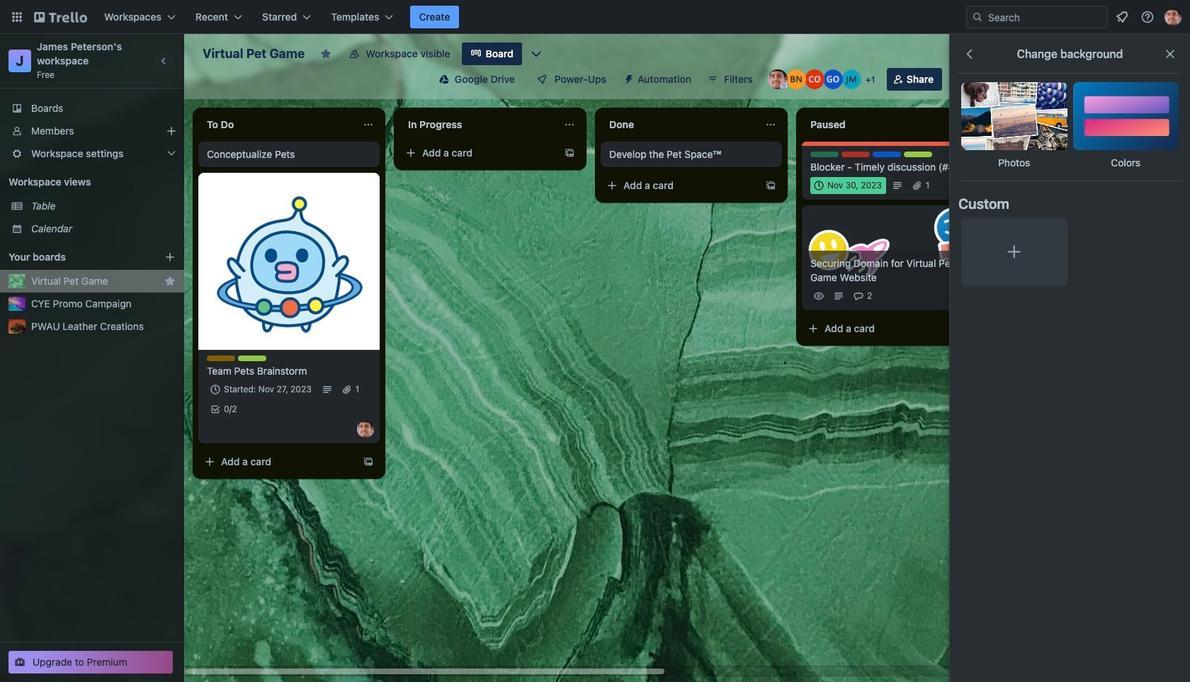 Task type: describe. For each thing, give the bounding box(es) containing it.
color: bold lime, title: none image
[[904, 152, 933, 157]]

back to home image
[[34, 6, 87, 28]]

workspace navigation collapse icon image
[[155, 51, 174, 71]]

Board name text field
[[196, 43, 312, 65]]

christina overa (christinaovera) image
[[805, 69, 825, 89]]

1 horizontal spatial james peterson (jamespeterson93) image
[[1165, 9, 1182, 26]]

color: red, title: "blocker" element
[[842, 152, 870, 157]]

0 horizontal spatial james peterson (jamespeterson93) image
[[357, 421, 374, 438]]

gary orlando (garyorlando) image
[[823, 69, 843, 89]]

star or unstar board image
[[321, 48, 332, 60]]

Search field
[[984, 7, 1108, 27]]

primary element
[[0, 0, 1191, 34]]

jeremy miller (jeremymiller198) image
[[842, 69, 862, 89]]



Task type: vqa. For each thing, say whether or not it's contained in the screenshot.
search IMAGE
yes



Task type: locate. For each thing, give the bounding box(es) containing it.
your boards with 3 items element
[[9, 249, 143, 266]]

color: bold lime, title: "team task" element
[[238, 356, 267, 361]]

0 horizontal spatial create from template… image
[[363, 456, 374, 468]]

0 notifications image
[[1114, 9, 1131, 26]]

google drive icon image
[[439, 74, 449, 84]]

0 vertical spatial james peterson (jamespeterson93) image
[[1165, 9, 1182, 26]]

2 vertical spatial create from template… image
[[363, 456, 374, 468]]

add board image
[[164, 252, 176, 263]]

2 horizontal spatial create from template… image
[[766, 180, 777, 191]]

open information menu image
[[1141, 10, 1155, 24]]

james peterson (jamespeterson93) image
[[768, 69, 788, 89]]

None text field
[[198, 113, 357, 136], [400, 113, 559, 136], [802, 113, 961, 136], [198, 113, 357, 136], [400, 113, 559, 136], [802, 113, 961, 136]]

0 vertical spatial create from template… image
[[564, 147, 576, 159]]

color: blue, title: "fyi" element
[[873, 152, 902, 157]]

starred icon image
[[164, 276, 176, 287]]

None checkbox
[[811, 177, 887, 194]]

1 vertical spatial create from template… image
[[766, 180, 777, 191]]

color: yellow, title: none image
[[207, 356, 235, 361]]

1 vertical spatial james peterson (jamespeterson93) image
[[357, 421, 374, 438]]

this member is an admin of this board. image
[[781, 83, 787, 89]]

search image
[[972, 11, 984, 23]]

james peterson (jamespeterson93) image
[[1165, 9, 1182, 26], [357, 421, 374, 438]]

customize views image
[[529, 47, 544, 61]]

ben nelson (bennelson96) image
[[787, 69, 806, 89]]

1 horizontal spatial create from template… image
[[564, 147, 576, 159]]

sm image
[[618, 68, 638, 88]]

color: green, title: "goal" element
[[811, 152, 839, 157]]

None text field
[[601, 113, 760, 136]]

create from template… image
[[564, 147, 576, 159], [766, 180, 777, 191], [363, 456, 374, 468]]



